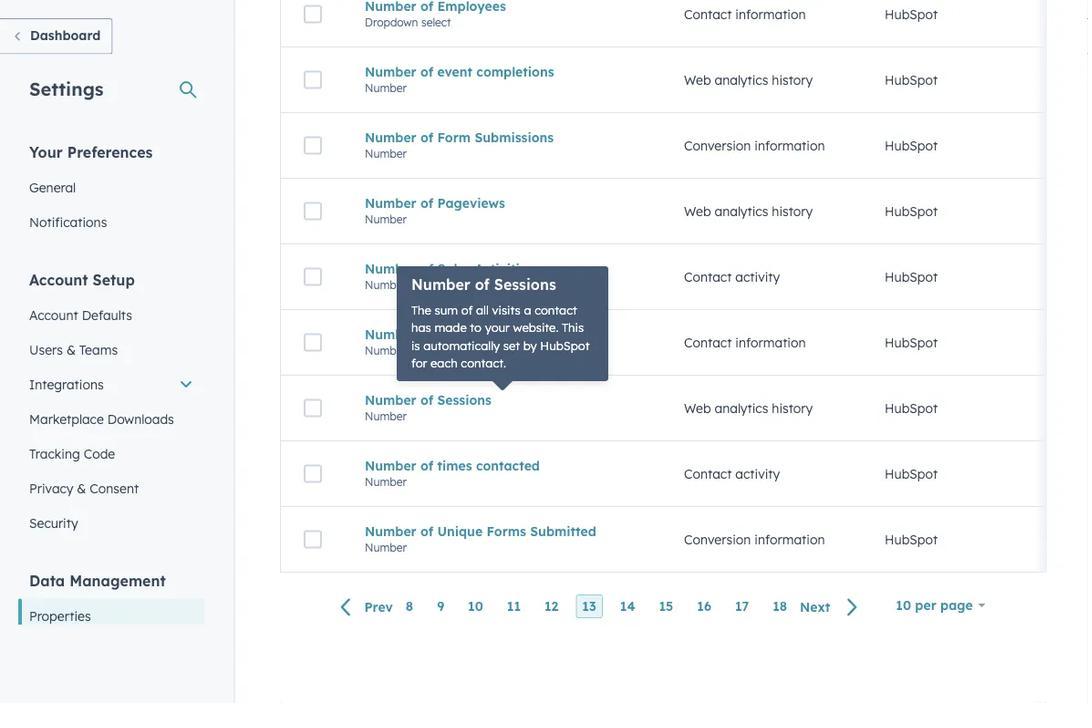 Task type: vqa. For each thing, say whether or not it's contained in the screenshot.
Submitted
yes



Task type: describe. For each thing, give the bounding box(es) containing it.
information for number of form submissions
[[755, 137, 825, 153]]

marketplace downloads link
[[18, 402, 204, 436]]

& for users
[[66, 342, 76, 358]]

a
[[524, 302, 531, 317]]

9
[[437, 598, 444, 614]]

web analytics history for number of pageviews
[[684, 203, 813, 219]]

activity for number of times contacted
[[735, 466, 780, 482]]

pageviews
[[437, 195, 505, 211]]

visits
[[492, 302, 521, 317]]

account defaults link
[[18, 298, 204, 332]]

web analytics history for number of event completions
[[684, 72, 813, 88]]

users
[[29, 342, 63, 358]]

event
[[437, 64, 473, 80]]

website.
[[513, 320, 559, 335]]

consent
[[90, 480, 139, 496]]

11 button
[[501, 595, 527, 619]]

9 button
[[431, 595, 451, 619]]

is
[[411, 338, 420, 353]]

conversion information for number of unique forms submitted
[[684, 532, 825, 547]]

dashboard link
[[0, 18, 112, 54]]

your preferences
[[29, 143, 153, 161]]

for
[[411, 356, 427, 371]]

enrolled
[[507, 326, 559, 342]]

users & teams
[[29, 342, 118, 358]]

contact.
[[461, 356, 506, 371]]

preferences
[[67, 143, 153, 161]]

number of form submissions number
[[365, 129, 554, 160]]

users & teams link
[[18, 332, 204, 367]]

sales
[[437, 261, 471, 277]]

conversion information for number of form submissions
[[684, 137, 825, 153]]

to
[[470, 320, 482, 335]]

web for number of pageviews
[[684, 203, 711, 219]]

15 button
[[653, 595, 680, 619]]

tracking code link
[[18, 436, 204, 471]]

made
[[435, 320, 467, 335]]

information for number of sequences enrolled
[[735, 335, 806, 350]]

properties
[[29, 608, 91, 624]]

data
[[29, 571, 65, 590]]

tracking
[[29, 446, 80, 462]]

contact information for dropdown select
[[684, 6, 806, 22]]

10 per page
[[896, 597, 973, 613]]

tab panel containing contact information
[[265, 0, 1088, 638]]

number of sessions tooltip
[[397, 266, 608, 381]]

defaults
[[82, 307, 132, 323]]

of for number of form submissions
[[421, 129, 433, 145]]

notifications
[[29, 214, 107, 230]]

number of sales activities number
[[365, 261, 534, 292]]

integrations
[[29, 376, 104, 392]]

17 button
[[729, 595, 755, 619]]

8
[[406, 598, 413, 614]]

settings
[[29, 77, 104, 100]]

17
[[735, 598, 749, 614]]

web analytics history for number of sessions
[[684, 400, 813, 416]]

hubspot for number of unique forms submitted
[[885, 532, 938, 547]]

account setup element
[[18, 270, 204, 540]]

of for number of sales activities
[[421, 261, 433, 277]]

14
[[620, 598, 635, 614]]

prev
[[364, 599, 393, 615]]

prev button
[[330, 595, 399, 619]]

number of sessions number
[[365, 392, 492, 423]]

number of pageviews button
[[365, 195, 640, 211]]

hubspot for number of sales activities
[[885, 269, 938, 285]]

marketplace
[[29, 411, 104, 427]]

submitted
[[530, 523, 596, 539]]

contact
[[535, 302, 577, 317]]

contacted
[[476, 458, 540, 474]]

of for number of pageviews
[[421, 195, 433, 211]]

by
[[523, 338, 537, 353]]

downloads
[[107, 411, 174, 427]]

this
[[562, 320, 584, 335]]

contact activity for contacted
[[684, 466, 780, 482]]

hubspot for number of form submissions
[[885, 137, 938, 153]]

page
[[940, 597, 973, 613]]

12
[[545, 598, 558, 614]]

submissions
[[475, 129, 554, 145]]

contact activity for activities
[[684, 269, 780, 285]]

sequences
[[437, 326, 503, 342]]

privacy
[[29, 480, 73, 496]]

marketplace downloads
[[29, 411, 174, 427]]

of left all
[[461, 302, 473, 317]]

has
[[411, 320, 431, 335]]

16 button
[[691, 595, 718, 619]]

number of pageviews number
[[365, 195, 505, 226]]

integrations button
[[18, 367, 204, 402]]

setup
[[93, 270, 135, 289]]

number of sequences enrolled button
[[365, 326, 640, 342]]

unique
[[437, 523, 483, 539]]

your preferences element
[[18, 142, 204, 239]]

web for number of sessions
[[684, 400, 711, 416]]

account setup
[[29, 270, 135, 289]]

per
[[915, 597, 936, 613]]

general link
[[18, 170, 204, 205]]

18
[[773, 598, 787, 614]]

conversion for number of form submissions
[[684, 137, 751, 153]]

hubspot for number of sessions
[[885, 400, 938, 416]]

number of unique forms submitted button
[[365, 523, 640, 539]]

properties link
[[18, 599, 204, 633]]



Task type: locate. For each thing, give the bounding box(es) containing it.
2 contact from the top
[[684, 269, 732, 285]]

number of form submissions button
[[365, 129, 640, 145]]

10 for 10
[[468, 598, 483, 614]]

information for number of unique forms submitted
[[755, 532, 825, 547]]

next
[[800, 599, 830, 615]]

& for privacy
[[77, 480, 86, 496]]

account up the account defaults
[[29, 270, 88, 289]]

16
[[697, 598, 711, 614]]

1 vertical spatial &
[[77, 480, 86, 496]]

number of sequences enrolled number
[[365, 326, 559, 357]]

pagination navigation
[[330, 595, 869, 619]]

of inside 'number of sequences enrolled number'
[[421, 326, 433, 342]]

1 vertical spatial activity
[[735, 466, 780, 482]]

sessions for number of sessions number
[[437, 392, 492, 408]]

tracking code
[[29, 446, 115, 462]]

contact for contacted
[[684, 466, 732, 482]]

contact activity
[[684, 269, 780, 285], [684, 466, 780, 482]]

number of times contacted number
[[365, 458, 540, 489]]

of left form
[[421, 129, 433, 145]]

10 per page button
[[884, 587, 997, 624]]

of inside number of times contacted number
[[421, 458, 433, 474]]

3 history from the top
[[772, 400, 813, 416]]

0 horizontal spatial &
[[66, 342, 76, 358]]

of for number of sequences enrolled
[[421, 326, 433, 342]]

2 analytics from the top
[[715, 203, 768, 219]]

security link
[[18, 506, 204, 540]]

of inside number of sessions number
[[421, 392, 433, 408]]

2 contact activity from the top
[[684, 466, 780, 482]]

& right privacy
[[77, 480, 86, 496]]

contact for activities
[[684, 269, 732, 285]]

0 vertical spatial activity
[[735, 269, 780, 285]]

web analytics history
[[684, 72, 813, 88], [684, 203, 813, 219], [684, 400, 813, 416]]

10 button
[[462, 595, 490, 619]]

account for account defaults
[[29, 307, 78, 323]]

13 button
[[576, 595, 603, 619]]

management
[[69, 571, 166, 590]]

number inside number of sessions the sum of all visits a contact has made to your website. this is automatically set by hubspot for each contact.
[[411, 275, 471, 294]]

sessions up a
[[494, 275, 556, 294]]

& right the users on the left of the page
[[66, 342, 76, 358]]

0 horizontal spatial sessions
[[437, 392, 492, 408]]

data management element
[[18, 571, 204, 703]]

1 conversion from the top
[[684, 137, 751, 153]]

number of unique forms submitted number
[[365, 523, 596, 554]]

of left 'sales'
[[421, 261, 433, 277]]

number of event completions number
[[365, 64, 554, 95]]

web
[[684, 72, 711, 88], [684, 203, 711, 219], [684, 400, 711, 416]]

of for number of event completions
[[421, 64, 433, 80]]

history for number of sessions
[[772, 400, 813, 416]]

analytics for number of event completions
[[715, 72, 768, 88]]

10 for 10 per page
[[896, 597, 911, 613]]

web for number of event completions
[[684, 72, 711, 88]]

of inside number of sales activities number
[[421, 261, 433, 277]]

activity
[[735, 269, 780, 285], [735, 466, 780, 482]]

4 contact from the top
[[684, 466, 732, 482]]

0 horizontal spatial 10
[[468, 598, 483, 614]]

2 conversion information from the top
[[684, 532, 825, 547]]

account up the users on the left of the page
[[29, 307, 78, 323]]

data management
[[29, 571, 166, 590]]

1 contact activity from the top
[[684, 269, 780, 285]]

10 inside button
[[468, 598, 483, 614]]

your
[[485, 320, 510, 335]]

sessions for number of sessions the sum of all visits a contact has made to your website. this is automatically set by hubspot for each contact.
[[494, 275, 556, 294]]

0 vertical spatial sessions
[[494, 275, 556, 294]]

2 web analytics history from the top
[[684, 203, 813, 219]]

1 contact from the top
[[684, 6, 732, 22]]

of inside the number of event completions number
[[421, 64, 433, 80]]

0 vertical spatial &
[[66, 342, 76, 358]]

1 vertical spatial web
[[684, 203, 711, 219]]

1 vertical spatial analytics
[[715, 203, 768, 219]]

hubspot for number of pageviews
[[885, 203, 938, 219]]

of left event
[[421, 64, 433, 80]]

analytics for number of sessions
[[715, 400, 768, 416]]

3 contact from the top
[[684, 335, 732, 350]]

12 button
[[538, 595, 565, 619]]

10
[[896, 597, 911, 613], [468, 598, 483, 614]]

2 vertical spatial web
[[684, 400, 711, 416]]

0 vertical spatial conversion
[[684, 137, 751, 153]]

0 vertical spatial contact information
[[684, 6, 806, 22]]

1 vertical spatial conversion information
[[684, 532, 825, 547]]

tab panel
[[265, 0, 1088, 638]]

activities
[[475, 261, 534, 277]]

0 vertical spatial web
[[684, 72, 711, 88]]

of up all
[[475, 275, 490, 294]]

number of sales activities button
[[365, 261, 640, 277]]

of for number of times contacted
[[421, 458, 433, 474]]

automatically
[[423, 338, 500, 353]]

completions
[[476, 64, 554, 80]]

hubspot for number of sequences enrolled
[[885, 335, 938, 350]]

10 right 9
[[468, 598, 483, 614]]

each
[[431, 356, 458, 371]]

conversion for number of unique forms submitted
[[684, 532, 751, 547]]

1 vertical spatial contact activity
[[684, 466, 780, 482]]

3 web from the top
[[684, 400, 711, 416]]

your
[[29, 143, 63, 161]]

1 contact information from the top
[[684, 6, 806, 22]]

0 vertical spatial contact activity
[[684, 269, 780, 285]]

of inside number of form submissions number
[[421, 129, 433, 145]]

sessions
[[494, 275, 556, 294], [437, 392, 492, 408]]

sessions down "contact."
[[437, 392, 492, 408]]

1 account from the top
[[29, 270, 88, 289]]

security
[[29, 515, 78, 531]]

0 vertical spatial web analytics history
[[684, 72, 813, 88]]

1 vertical spatial web analytics history
[[684, 203, 813, 219]]

of left unique
[[421, 523, 433, 539]]

1 conversion information from the top
[[684, 137, 825, 153]]

of inside number of unique forms submitted number
[[421, 523, 433, 539]]

number of sessions the sum of all visits a contact has made to your website. this is automatically set by hubspot for each contact.
[[411, 275, 590, 371]]

1 vertical spatial conversion
[[684, 532, 751, 547]]

1 vertical spatial account
[[29, 307, 78, 323]]

2 vertical spatial analytics
[[715, 400, 768, 416]]

1 activity from the top
[[735, 269, 780, 285]]

of down for
[[421, 392, 433, 408]]

1 vertical spatial sessions
[[437, 392, 492, 408]]

2 contact information from the top
[[684, 335, 806, 350]]

2 history from the top
[[772, 203, 813, 219]]

1 vertical spatial contact information
[[684, 335, 806, 350]]

contact information for number
[[684, 335, 806, 350]]

0 vertical spatial history
[[772, 72, 813, 88]]

of left times
[[421, 458, 433, 474]]

2 web from the top
[[684, 203, 711, 219]]

number of sessions button
[[365, 392, 640, 408]]

privacy & consent
[[29, 480, 139, 496]]

hubspot inside number of sessions the sum of all visits a contact has made to your website. this is automatically set by hubspot for each contact.
[[540, 338, 590, 353]]

0 vertical spatial account
[[29, 270, 88, 289]]

1 horizontal spatial &
[[77, 480, 86, 496]]

contact for enrolled
[[684, 335, 732, 350]]

times
[[437, 458, 472, 474]]

hubspot for number of times contacted
[[885, 466, 938, 482]]

of
[[421, 64, 433, 80], [421, 129, 433, 145], [421, 195, 433, 211], [421, 261, 433, 277], [475, 275, 490, 294], [461, 302, 473, 317], [421, 326, 433, 342], [421, 392, 433, 408], [421, 458, 433, 474], [421, 523, 433, 539]]

forms
[[487, 523, 526, 539]]

account for account setup
[[29, 270, 88, 289]]

number
[[365, 64, 417, 80], [365, 81, 407, 95], [365, 129, 417, 145], [365, 147, 407, 160], [365, 195, 417, 211], [365, 212, 407, 226], [365, 261, 417, 277], [411, 275, 471, 294], [365, 278, 407, 292], [365, 326, 417, 342], [365, 344, 407, 357], [365, 392, 417, 408], [365, 409, 407, 423], [365, 458, 417, 474], [365, 475, 407, 489], [365, 523, 417, 539], [365, 541, 407, 554]]

2 conversion from the top
[[684, 532, 751, 547]]

number of event completions button
[[365, 64, 640, 80]]

2 vertical spatial history
[[772, 400, 813, 416]]

15
[[659, 598, 673, 614]]

code
[[84, 446, 115, 462]]

1 horizontal spatial sessions
[[494, 275, 556, 294]]

form
[[437, 129, 471, 145]]

sessions inside number of sessions number
[[437, 392, 492, 408]]

of right is
[[421, 326, 433, 342]]

0 vertical spatial analytics
[[715, 72, 768, 88]]

2 vertical spatial web analytics history
[[684, 400, 813, 416]]

& inside the users & teams link
[[66, 342, 76, 358]]

set
[[503, 338, 520, 353]]

number of times contacted button
[[365, 458, 640, 474]]

analytics for number of pageviews
[[715, 203, 768, 219]]

sum
[[435, 302, 458, 317]]

of for number of unique forms submitted
[[421, 523, 433, 539]]

dropdown
[[365, 15, 418, 29]]

10 left per
[[896, 597, 911, 613]]

1 web analytics history from the top
[[684, 72, 813, 88]]

privacy & consent link
[[18, 471, 204, 506]]

1 horizontal spatial 10
[[896, 597, 911, 613]]

1 analytics from the top
[[715, 72, 768, 88]]

2 activity from the top
[[735, 466, 780, 482]]

dropdown select
[[365, 15, 451, 29]]

1 web from the top
[[684, 72, 711, 88]]

of left pageviews
[[421, 195, 433, 211]]

next button
[[794, 595, 869, 619]]

11
[[507, 598, 521, 614]]

of inside the number of pageviews number
[[421, 195, 433, 211]]

hubspot
[[885, 6, 938, 22], [885, 72, 938, 88], [885, 137, 938, 153], [885, 203, 938, 219], [885, 269, 938, 285], [885, 335, 938, 350], [540, 338, 590, 353], [885, 400, 938, 416], [885, 466, 938, 482], [885, 532, 938, 547]]

1 vertical spatial history
[[772, 203, 813, 219]]

3 analytics from the top
[[715, 400, 768, 416]]

3 web analytics history from the top
[[684, 400, 813, 416]]

& inside privacy & consent link
[[77, 480, 86, 496]]

18 button
[[766, 595, 794, 619]]

account defaults
[[29, 307, 132, 323]]

1 history from the top
[[772, 72, 813, 88]]

select
[[421, 15, 451, 29]]

activity for number of sales activities
[[735, 269, 780, 285]]

the
[[411, 302, 431, 317]]

2 account from the top
[[29, 307, 78, 323]]

0 vertical spatial conversion information
[[684, 137, 825, 153]]

of for number of sessions
[[421, 392, 433, 408]]

notifications link
[[18, 205, 204, 239]]

history for number of event completions
[[772, 72, 813, 88]]

sessions inside number of sessions the sum of all visits a contact has made to your website. this is automatically set by hubspot for each contact.
[[494, 275, 556, 294]]

8 button
[[399, 595, 420, 619]]

history for number of pageviews
[[772, 203, 813, 219]]

dashboard
[[30, 27, 101, 43]]

hubspot for number of event completions
[[885, 72, 938, 88]]

10 inside popup button
[[896, 597, 911, 613]]

&
[[66, 342, 76, 358], [77, 480, 86, 496]]

14 button
[[614, 595, 642, 619]]



